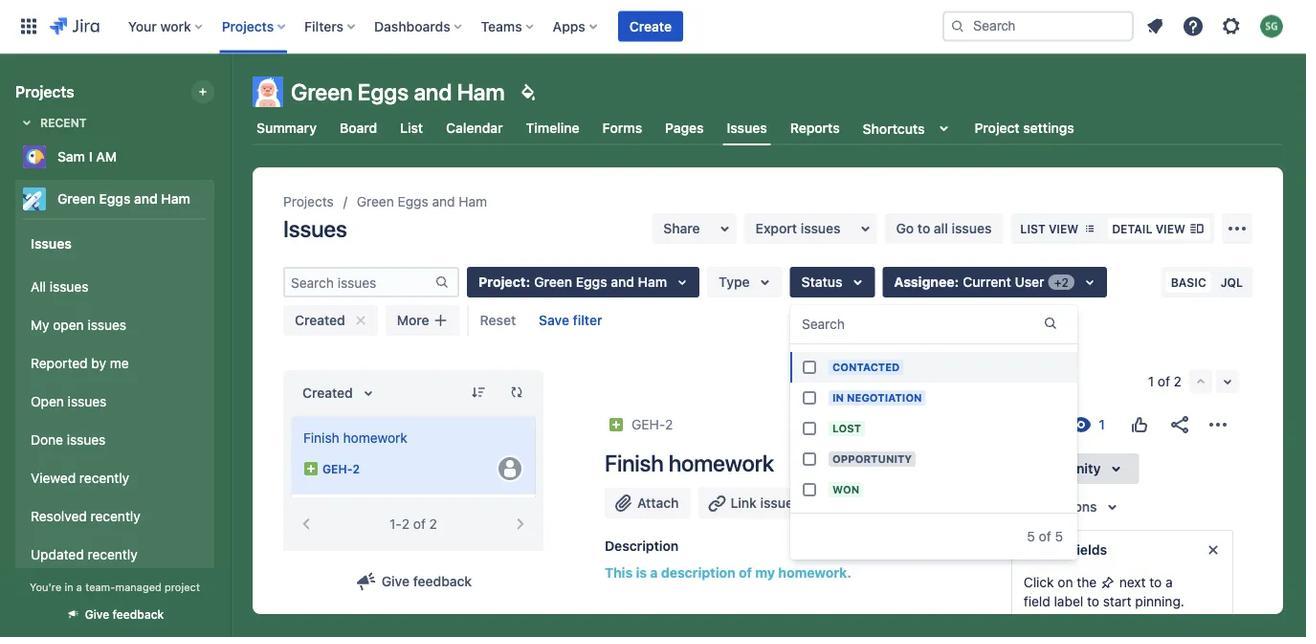 Task type: locate. For each thing, give the bounding box(es) containing it.
geh-2 down created popup button
[[323, 462, 360, 476]]

geh- left copy link to issue image
[[632, 417, 665, 433]]

1 vertical spatial add to starred image
[[209, 188, 232, 211]]

created for created popup button
[[302, 385, 353, 401]]

teams
[[481, 18, 522, 34]]

created left 'remove field' icon at the left
[[295, 313, 345, 328]]

0 horizontal spatial issues
[[31, 235, 72, 251]]

opportunity
[[833, 453, 912, 466], [1023, 461, 1101, 477]]

viewed
[[31, 471, 76, 486]]

give feedback
[[382, 574, 472, 590], [85, 608, 164, 622]]

pinned
[[1024, 542, 1068, 558]]

feedback down "1-2 of 2"
[[413, 574, 472, 590]]

this is a description of my homework.
[[605, 565, 852, 581]]

project settings
[[975, 120, 1075, 136]]

1 horizontal spatial finish homework
[[605, 450, 774, 477]]

2 vertical spatial projects
[[283, 194, 334, 210]]

finish up attach button
[[605, 450, 664, 477]]

issues down projects link
[[283, 215, 347, 242]]

: for project
[[526, 274, 530, 290]]

2 view from the left
[[1156, 222, 1186, 235]]

give feedback button down "1-2 of 2"
[[343, 567, 484, 597]]

copy link to issue image
[[669, 416, 685, 432]]

view
[[1049, 222, 1079, 235], [1156, 222, 1186, 235]]

projects up sidebar navigation icon
[[222, 18, 274, 34]]

issues inside button
[[801, 221, 841, 236]]

settings
[[1023, 120, 1075, 136]]

0 horizontal spatial finish
[[303, 430, 340, 446]]

2 horizontal spatial to
[[1150, 575, 1162, 591]]

add to starred image
[[209, 145, 232, 168], [209, 188, 232, 211]]

2 inside 'link'
[[665, 417, 673, 433]]

1 horizontal spatial 5
[[1055, 529, 1063, 545]]

reports link
[[786, 111, 844, 145]]

of
[[1158, 374, 1170, 390], [413, 516, 426, 532], [1039, 529, 1052, 545], [739, 565, 752, 581]]

reset button
[[469, 305, 528, 336]]

vote options: no one has voted for this issue yet. image
[[1128, 413, 1151, 436]]

2 add to starred image from the top
[[209, 188, 232, 211]]

0 vertical spatial feedback
[[413, 574, 472, 590]]

recently up you're in a team-managed project
[[88, 547, 138, 563]]

view for detail view
[[1156, 222, 1186, 235]]

in
[[833, 392, 844, 404]]

managed
[[115, 581, 162, 593]]

give feedback down you're in a team-managed project
[[85, 608, 164, 622]]

1 vertical spatial homework
[[669, 450, 774, 477]]

0 horizontal spatial project
[[479, 274, 526, 290]]

board
[[340, 120, 377, 136]]

0 vertical spatial projects
[[222, 18, 274, 34]]

recently down viewed recently link
[[91, 509, 140, 525]]

1 horizontal spatial green eggs and ham link
[[357, 190, 487, 213]]

geh-2 up attach
[[632, 417, 673, 433]]

tab list
[[241, 111, 1295, 145]]

description
[[605, 538, 679, 554]]

1 vertical spatial list
[[1021, 222, 1046, 235]]

all issues link
[[23, 268, 207, 306]]

your work button
[[122, 11, 210, 42]]

1 horizontal spatial finish
[[605, 450, 664, 477]]

eggs up board
[[358, 78, 409, 105]]

1 vertical spatial project
[[479, 274, 526, 290]]

1 horizontal spatial give feedback button
[[343, 567, 484, 597]]

issues inside tab list
[[727, 120, 767, 136]]

+2
[[1054, 276, 1069, 289]]

description
[[661, 565, 736, 581]]

a
[[650, 565, 658, 581], [1166, 575, 1173, 591], [76, 581, 82, 593]]

attach button
[[605, 488, 691, 519]]

2 : from the left
[[955, 274, 959, 290]]

5 up click
[[1027, 529, 1035, 545]]

0 horizontal spatial :
[[526, 274, 530, 290]]

0 vertical spatial to
[[918, 221, 931, 236]]

homework up link
[[669, 450, 774, 477]]

1 view from the left
[[1049, 222, 1079, 235]]

issues for all issues
[[50, 279, 88, 295]]

the
[[1077, 575, 1097, 591]]

finish down created popup button
[[303, 430, 340, 446]]

feedback for the leftmost give feedback 'button'
[[113, 608, 164, 622]]

0 horizontal spatial projects
[[15, 83, 74, 101]]

issues up all issues
[[31, 235, 72, 251]]

add to starred image for sam i am
[[209, 145, 232, 168]]

1 vertical spatial geh-2
[[323, 462, 360, 476]]

0 vertical spatial give feedback button
[[343, 567, 484, 597]]

status
[[802, 274, 843, 290]]

primary element
[[11, 0, 943, 53]]

: up 'reset' button
[[526, 274, 530, 290]]

0 horizontal spatial lead image
[[303, 461, 319, 477]]

green up summary
[[291, 78, 353, 105]]

in negotiation
[[833, 392, 922, 404]]

1 horizontal spatial projects
[[222, 18, 274, 34]]

team-
[[85, 581, 115, 593]]

1 vertical spatial give feedback button
[[54, 599, 175, 630]]

2 group from the top
[[23, 262, 207, 580]]

1 add to starred image from the top
[[209, 145, 232, 168]]

sort descending image
[[471, 385, 486, 400]]

start
[[1103, 594, 1132, 610]]

issues inside group
[[31, 235, 72, 251]]

0 horizontal spatial give
[[85, 608, 109, 622]]

list up user
[[1021, 222, 1046, 235]]

1 vertical spatial finish homework
[[605, 450, 774, 477]]

0 horizontal spatial 5
[[1027, 529, 1035, 545]]

remove field image
[[349, 309, 372, 332]]

0 vertical spatial project
[[975, 120, 1020, 136]]

projects button
[[216, 11, 293, 42]]

summary
[[257, 120, 317, 136]]

feedback down managed
[[113, 608, 164, 622]]

export issues
[[756, 221, 841, 236]]

1 vertical spatial give feedback
[[85, 608, 164, 622]]

opportunity up actions
[[1023, 461, 1101, 477]]

add to starred image for green eggs and ham
[[209, 188, 232, 211]]

1 horizontal spatial homework
[[669, 450, 774, 477]]

0 vertical spatial recently
[[79, 471, 129, 486]]

green
[[291, 78, 353, 105], [57, 191, 96, 207], [357, 194, 394, 210], [534, 274, 572, 290]]

created left order by icon
[[302, 385, 353, 401]]

add to starred image down sidebar navigation icon
[[209, 145, 232, 168]]

jira image
[[50, 15, 99, 38], [50, 15, 99, 38]]

1 horizontal spatial geh-
[[632, 417, 665, 433]]

0 horizontal spatial to
[[918, 221, 931, 236]]

green eggs and ham link down sam i am link
[[15, 180, 207, 218]]

None text field
[[802, 315, 806, 334]]

recently down done issues link
[[79, 471, 129, 486]]

5 down actions dropdown button
[[1055, 529, 1063, 545]]

give feedback button down you're in a team-managed project
[[54, 599, 175, 630]]

0 vertical spatial created
[[295, 313, 345, 328]]

project
[[165, 581, 200, 593]]

2 horizontal spatial projects
[[283, 194, 334, 210]]

1 horizontal spatial give
[[382, 574, 410, 590]]

sam i am
[[57, 149, 117, 165]]

and up save filter button at the left of the page
[[611, 274, 634, 290]]

project
[[975, 120, 1020, 136], [479, 274, 526, 290]]

settings image
[[1220, 15, 1243, 38]]

1
[[1148, 374, 1154, 390]]

1 horizontal spatial lead image
[[609, 417, 624, 433]]

create button
[[618, 11, 683, 42]]

recently for resolved recently
[[91, 509, 140, 525]]

0 vertical spatial give
[[382, 574, 410, 590]]

give down 1-
[[382, 574, 410, 590]]

2 vertical spatial recently
[[88, 547, 138, 563]]

1 horizontal spatial geh-2
[[632, 417, 673, 433]]

a for to
[[1166, 575, 1173, 591]]

1 group from the top
[[23, 218, 207, 637]]

0 horizontal spatial give feedback
[[85, 608, 164, 622]]

projects inside projects 'dropdown button'
[[222, 18, 274, 34]]

1 vertical spatial geh-
[[323, 462, 353, 476]]

export
[[756, 221, 797, 236]]

give down team-
[[85, 608, 109, 622]]

0 vertical spatial geh-
[[632, 417, 665, 433]]

1 horizontal spatial give feedback
[[382, 574, 472, 590]]

projects down summary link
[[283, 194, 334, 210]]

green eggs and ham link
[[15, 180, 207, 218], [357, 190, 487, 213]]

a right "is"
[[650, 565, 658, 581]]

of right 1
[[1158, 374, 1170, 390]]

dashboards button
[[369, 11, 470, 42]]

a up pinning.
[[1166, 575, 1173, 591]]

2 vertical spatial to
[[1087, 594, 1100, 610]]

view right detail
[[1156, 222, 1186, 235]]

1 : from the left
[[526, 274, 530, 290]]

2 5 from the left
[[1055, 529, 1063, 545]]

opportunity down 'lost'
[[833, 453, 912, 466]]

1 vertical spatial to
[[1150, 575, 1162, 591]]

you're
[[30, 581, 62, 593]]

click on the
[[1024, 575, 1101, 591]]

1 vertical spatial recently
[[91, 509, 140, 525]]

project up reset
[[479, 274, 526, 290]]

opportunity inside opportunity dropdown button
[[1023, 461, 1101, 477]]

0 horizontal spatial feedback
[[113, 608, 164, 622]]

green eggs and ham link down list link
[[357, 190, 487, 213]]

eggs up 'filter'
[[576, 274, 607, 290]]

calendar
[[446, 120, 503, 136]]

click
[[1024, 575, 1054, 591]]

issues for open issues
[[68, 394, 107, 410]]

1 horizontal spatial opportunity
[[1023, 461, 1101, 477]]

banner
[[0, 0, 1306, 54]]

: left current
[[955, 274, 959, 290]]

0 horizontal spatial view
[[1049, 222, 1079, 235]]

negotiation
[[847, 392, 922, 404]]

create
[[630, 18, 672, 34]]

list link
[[396, 111, 427, 145]]

1 horizontal spatial feedback
[[413, 574, 472, 590]]

type
[[719, 274, 750, 290]]

geh- down created popup button
[[323, 462, 353, 476]]

view up +2
[[1049, 222, 1079, 235]]

updated recently link
[[23, 536, 207, 574]]

fields
[[1072, 542, 1107, 558]]

give for give feedback 'button' to the top
[[382, 574, 410, 590]]

0 horizontal spatial geh-2
[[323, 462, 360, 476]]

1 horizontal spatial a
[[650, 565, 658, 581]]

0 horizontal spatial homework
[[343, 430, 408, 446]]

a inside next to a field label to start pinning.
[[1166, 575, 1173, 591]]

group
[[23, 218, 207, 637], [23, 262, 207, 580]]

to up pinning.
[[1150, 575, 1162, 591]]

save filter button
[[528, 305, 614, 336]]

shortcuts button
[[859, 111, 959, 145]]

:
[[526, 274, 530, 290], [955, 274, 959, 290]]

0 horizontal spatial opportunity
[[833, 453, 912, 466]]

1 vertical spatial created
[[302, 385, 353, 401]]

0 vertical spatial add to starred image
[[209, 145, 232, 168]]

and up list link
[[414, 78, 452, 105]]

ham down calendar link
[[459, 194, 487, 210]]

finish homework down order by icon
[[303, 430, 408, 446]]

homework down order by icon
[[343, 430, 408, 446]]

list right board
[[400, 120, 423, 136]]

you're in a team-managed project
[[30, 581, 200, 593]]

0 vertical spatial finish
[[303, 430, 340, 446]]

2 horizontal spatial a
[[1166, 575, 1173, 591]]

geh-2
[[632, 417, 673, 433], [323, 462, 360, 476]]

projects link
[[283, 190, 334, 213]]

a for is
[[650, 565, 658, 581]]

field
[[1024, 594, 1051, 610]]

0 horizontal spatial a
[[76, 581, 82, 593]]

give feedback down "1-2 of 2"
[[382, 574, 472, 590]]

and down sam i am link
[[134, 191, 158, 207]]

to left all
[[918, 221, 931, 236]]

opportunity button
[[1012, 454, 1139, 484]]

banner containing your work
[[0, 0, 1306, 54]]

attach
[[637, 495, 679, 511]]

lead image left 'geh-2' 'link'
[[609, 417, 624, 433]]

1 horizontal spatial project
[[975, 120, 1020, 136]]

finish homework down copy link to issue image
[[605, 450, 774, 477]]

detail view
[[1112, 222, 1186, 235]]

green eggs and ham
[[291, 78, 505, 105], [57, 191, 190, 207], [357, 194, 487, 210]]

green right projects link
[[357, 194, 394, 210]]

issues right pages
[[727, 120, 767, 136]]

add to starred image left projects link
[[209, 188, 232, 211]]

1 horizontal spatial view
[[1156, 222, 1186, 235]]

actions image
[[1207, 413, 1230, 436]]

2 horizontal spatial issues
[[727, 120, 767, 136]]

resolved recently
[[31, 509, 140, 525]]

help image
[[1182, 15, 1205, 38]]

lead image
[[609, 417, 624, 433], [303, 461, 319, 477]]

to down the
[[1087, 594, 1100, 610]]

1 horizontal spatial list
[[1021, 222, 1046, 235]]

1 horizontal spatial :
[[955, 274, 959, 290]]

created inside popup button
[[302, 385, 353, 401]]

0 vertical spatial homework
[[343, 430, 408, 446]]

project left settings
[[975, 120, 1020, 136]]

search image
[[950, 19, 966, 34]]

0 vertical spatial lead image
[[609, 417, 624, 433]]

project settings link
[[971, 111, 1078, 145]]

1 vertical spatial feedback
[[113, 608, 164, 622]]

0 horizontal spatial finish homework
[[303, 430, 408, 446]]

summary link
[[253, 111, 321, 145]]

created inside dropdown button
[[295, 313, 345, 328]]

1 vertical spatial give
[[85, 608, 109, 622]]

0 horizontal spatial list
[[400, 120, 423, 136]]

green down sam
[[57, 191, 96, 207]]

open share dialog image
[[714, 217, 737, 240]]

lead image down created popup button
[[303, 461, 319, 477]]

your profile and settings image
[[1261, 15, 1284, 38]]

give feedback button
[[343, 567, 484, 597], [54, 599, 175, 630]]

0 vertical spatial geh-2
[[632, 417, 673, 433]]

group containing issues
[[23, 218, 207, 637]]

0 vertical spatial list
[[400, 120, 423, 136]]

1 vertical spatial projects
[[15, 83, 74, 101]]

projects up collapse recent projects icon
[[15, 83, 74, 101]]

my open issues link
[[23, 306, 207, 345]]

0 horizontal spatial geh-
[[323, 462, 353, 476]]

a right in
[[76, 581, 82, 593]]

1 vertical spatial lead image
[[303, 461, 319, 477]]

issues
[[801, 221, 841, 236], [952, 221, 992, 236], [50, 279, 88, 295], [88, 317, 126, 333], [68, 394, 107, 410], [67, 432, 106, 448]]



Task type: describe. For each thing, give the bounding box(es) containing it.
give for the leftmost give feedback 'button'
[[85, 608, 109, 622]]

done
[[31, 432, 63, 448]]

issue
[[761, 495, 793, 511]]

geh- inside 'link'
[[632, 417, 665, 433]]

share image
[[1169, 413, 1192, 436]]

addicon image
[[433, 313, 448, 328]]

project for project settings
[[975, 120, 1020, 136]]

a for in
[[76, 581, 82, 593]]

green eggs and ham down sam i am link
[[57, 191, 190, 207]]

calendar link
[[442, 111, 507, 145]]

done issues link
[[23, 421, 207, 459]]

list for list view
[[1021, 222, 1046, 235]]

link issue
[[731, 495, 793, 511]]

filter
[[573, 313, 602, 328]]

refresh image
[[509, 385, 525, 400]]

green eggs and ham down list link
[[357, 194, 487, 210]]

0 vertical spatial give feedback
[[382, 574, 472, 590]]

sidebar navigation image
[[209, 77, 251, 115]]

group containing all issues
[[23, 262, 207, 580]]

of down actions dropdown button
[[1039, 529, 1052, 545]]

forms
[[603, 120, 642, 136]]

hide message image
[[1202, 539, 1225, 562]]

filters button
[[299, 11, 363, 42]]

homework.
[[779, 565, 852, 581]]

next to a field label to start pinning.
[[1024, 575, 1185, 610]]

eggs down sam i am link
[[99, 191, 131, 207]]

share button
[[652, 213, 737, 244]]

collapse recent projects image
[[15, 111, 38, 134]]

green eggs and ham up list link
[[291, 78, 505, 105]]

1 horizontal spatial issues
[[283, 215, 347, 242]]

updated recently
[[31, 547, 138, 563]]

share
[[664, 221, 700, 236]]

created button
[[291, 378, 391, 409]]

link
[[731, 495, 757, 511]]

all
[[31, 279, 46, 295]]

all issues
[[31, 279, 88, 295]]

reported by me link
[[23, 345, 207, 383]]

current
[[963, 274, 1012, 290]]

timeline link
[[522, 111, 583, 145]]

reset
[[480, 313, 516, 328]]

go
[[896, 221, 914, 236]]

this
[[605, 565, 633, 581]]

done issues
[[31, 432, 106, 448]]

recent
[[40, 116, 87, 129]]

1 of 2
[[1148, 374, 1182, 390]]

more button
[[386, 305, 460, 336]]

import and bulk change issues image
[[1226, 217, 1249, 240]]

of left my at the right bottom of the page
[[739, 565, 752, 581]]

apps
[[553, 18, 586, 34]]

issues for done issues
[[67, 432, 106, 448]]

save
[[539, 313, 569, 328]]

Search issues text field
[[285, 269, 435, 296]]

actions
[[1050, 499, 1097, 515]]

recently for viewed recently
[[79, 471, 129, 486]]

0 horizontal spatial give feedback button
[[54, 599, 175, 630]]

of right 1-
[[413, 516, 426, 532]]

reports
[[790, 120, 840, 136]]

created for created dropdown button
[[295, 313, 345, 328]]

timeline
[[526, 120, 580, 136]]

resolved recently link
[[23, 498, 207, 536]]

link issue button
[[698, 488, 807, 519]]

my
[[31, 317, 49, 333]]

open
[[53, 317, 84, 333]]

reported
[[31, 356, 88, 371]]

my open issues
[[31, 317, 126, 333]]

Search field
[[943, 11, 1134, 42]]

actions button
[[1012, 492, 1136, 523]]

sam
[[57, 149, 85, 165]]

reported by me
[[31, 356, 129, 371]]

type button
[[707, 267, 783, 298]]

am
[[96, 149, 117, 165]]

pinned fields
[[1024, 542, 1107, 558]]

teams button
[[475, 11, 541, 42]]

list for list
[[400, 120, 423, 136]]

on
[[1058, 575, 1073, 591]]

1-
[[390, 516, 402, 532]]

your
[[128, 18, 157, 34]]

eggs down list link
[[398, 194, 429, 210]]

feedback for give feedback 'button' to the top
[[413, 574, 472, 590]]

issues for export issues
[[801, 221, 841, 236]]

status button
[[790, 267, 875, 298]]

appswitcher icon image
[[17, 15, 40, 38]]

order by image
[[357, 382, 380, 405]]

lost
[[833, 423, 861, 435]]

projects for projects link
[[283, 194, 334, 210]]

all
[[934, 221, 948, 236]]

project : green eggs and ham
[[479, 274, 667, 290]]

assignee
[[894, 274, 955, 290]]

by
[[91, 356, 106, 371]]

create project image
[[195, 84, 211, 100]]

contacted
[[833, 361, 900, 374]]

work
[[160, 18, 191, 34]]

updated
[[31, 547, 84, 563]]

and down calendar link
[[432, 194, 455, 210]]

: for assignee
[[955, 274, 959, 290]]

open issues link
[[23, 383, 207, 421]]

go to all issues link
[[885, 213, 1003, 244]]

resolved
[[31, 509, 87, 525]]

notifications image
[[1144, 15, 1167, 38]]

ham down share
[[638, 274, 667, 290]]

dashboards
[[374, 18, 450, 34]]

open issues
[[31, 394, 107, 410]]

ham down sam i am link
[[161, 191, 190, 207]]

go to all issues
[[896, 221, 992, 236]]

view for list view
[[1049, 222, 1079, 235]]

won
[[833, 484, 860, 496]]

detail
[[1112, 222, 1153, 235]]

green up save
[[534, 274, 572, 290]]

basic
[[1171, 276, 1207, 289]]

to for next
[[1150, 575, 1162, 591]]

set background color image
[[516, 80, 539, 103]]

open export issues dropdown image
[[854, 217, 877, 240]]

1 horizontal spatial to
[[1087, 594, 1100, 610]]

ham up calendar
[[457, 78, 505, 105]]

0 vertical spatial finish homework
[[303, 430, 408, 446]]

1 vertical spatial finish
[[605, 450, 664, 477]]

to for go
[[918, 221, 931, 236]]

save filter
[[539, 313, 602, 328]]

list view
[[1021, 222, 1079, 235]]

1 5 from the left
[[1027, 529, 1035, 545]]

project for project : green eggs and ham
[[479, 274, 526, 290]]

geh-2 link
[[632, 413, 673, 436]]

projects for projects 'dropdown button' at the left top of page
[[222, 18, 274, 34]]

tab list containing issues
[[241, 111, 1295, 145]]

pages
[[665, 120, 704, 136]]

recently for updated recently
[[88, 547, 138, 563]]

in
[[65, 581, 73, 593]]

0 horizontal spatial green eggs and ham link
[[15, 180, 207, 218]]

more
[[397, 313, 429, 328]]

next
[[1120, 575, 1146, 591]]



Task type: vqa. For each thing, say whether or not it's contained in the screenshot.
Viewed Recently link
yes



